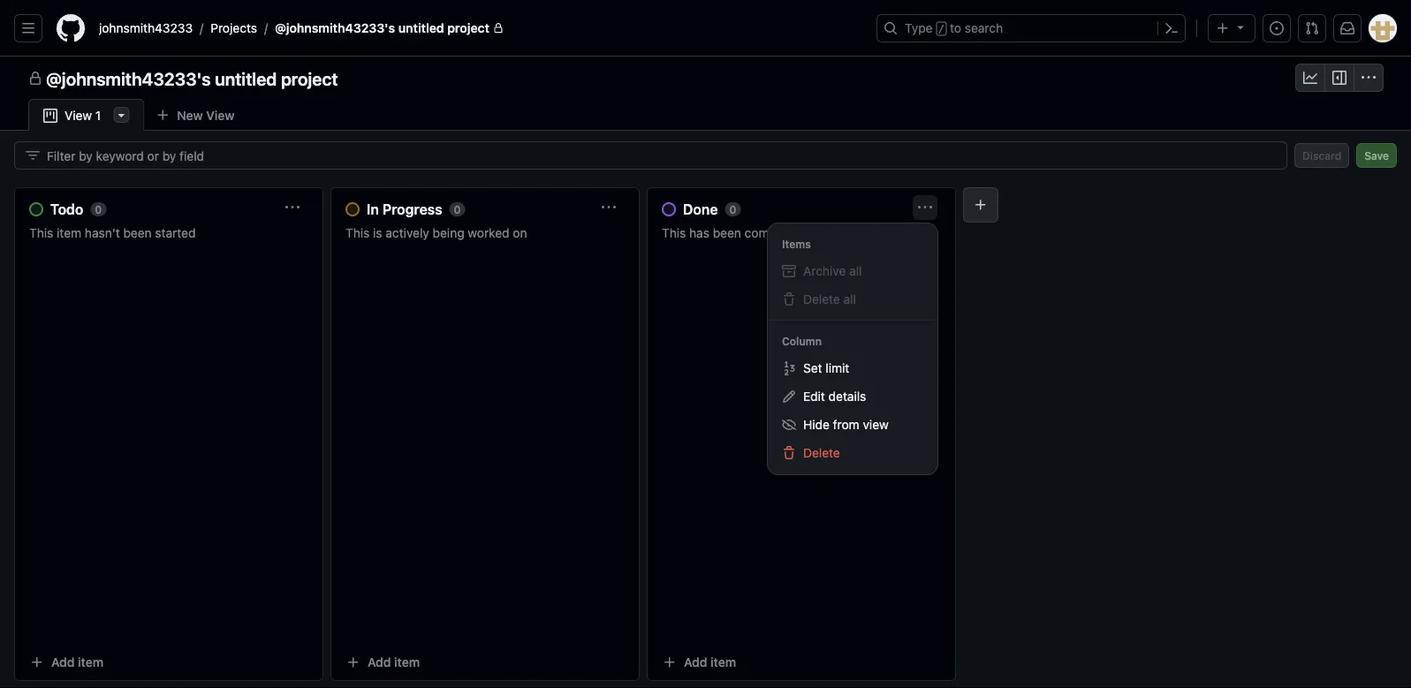 Task type: vqa. For each thing, say whether or not it's contained in the screenshot.
the Least
no



Task type: describe. For each thing, give the bounding box(es) containing it.
set
[[803, 361, 822, 376]]

on
[[513, 225, 527, 240]]

eye closed image
[[782, 418, 796, 432]]

tab list containing new view
[[28, 99, 274, 132]]

set limit
[[803, 361, 849, 376]]

region containing archive all
[[768, 224, 938, 475]]

search
[[965, 21, 1003, 35]]

limit
[[826, 361, 849, 376]]

trash image
[[782, 446, 796, 460]]

progress
[[383, 201, 442, 218]]

projects link
[[203, 14, 264, 42]]

type / to search
[[905, 21, 1003, 35]]

in
[[367, 201, 379, 218]]

started
[[155, 225, 196, 240]]

1 horizontal spatial /
[[264, 21, 268, 35]]

johnsmith43233 / projects /
[[99, 21, 268, 35]]

1
[[95, 108, 101, 123]]

this is actively being worked on
[[346, 225, 527, 240]]

has
[[689, 225, 710, 240]]

new view button
[[144, 101, 246, 129]]

untitled inside list
[[398, 21, 444, 35]]

hide from view
[[803, 418, 889, 432]]

command palette image
[[1165, 21, 1179, 35]]

type
[[905, 21, 933, 35]]

details
[[829, 389, 866, 404]]

view options for view 1 image
[[114, 108, 128, 122]]

archive all menu item
[[782, 262, 923, 280]]

git pull request image
[[1305, 21, 1319, 35]]

delete all menu item
[[782, 291, 923, 308]]

plus image
[[1216, 21, 1230, 35]]

project navigation
[[0, 57, 1411, 99]]

discard button
[[1295, 143, 1350, 168]]

set limit menu item
[[775, 354, 931, 383]]

view 1 link
[[28, 99, 144, 132]]

issue opened image
[[1270, 21, 1284, 35]]

1 horizontal spatial sc 9kayk9 0 image
[[1333, 71, 1347, 85]]

column
[[782, 335, 822, 347]]

items
[[782, 238, 811, 250]]

0 horizontal spatial sc 9kayk9 0 image
[[28, 72, 42, 86]]

view 1
[[65, 108, 101, 123]]

is
[[373, 225, 382, 240]]

sc 9kayk9 0 image inside the view 1 link
[[43, 109, 57, 123]]

Filter by keyword or by field field
[[47, 142, 1272, 169]]

0 for in progress
[[454, 203, 461, 216]]

2 view from the left
[[65, 108, 92, 123]]

view inside popup button
[[206, 108, 235, 122]]

edit details
[[803, 389, 866, 404]]

discard
[[1303, 149, 1342, 162]]

pencil image
[[782, 390, 796, 404]]

projects
[[211, 21, 257, 35]]

this for done
[[662, 225, 686, 240]]

/ for johnsmith43233
[[200, 21, 203, 35]]

view
[[863, 418, 889, 432]]

todo column menu image
[[285, 201, 300, 215]]



Task type: locate. For each thing, give the bounding box(es) containing it.
0 vertical spatial @johnsmith43233's
[[275, 21, 395, 35]]

new
[[177, 108, 203, 122]]

delete for delete
[[803, 446, 840, 460]]

1 horizontal spatial this
[[346, 225, 370, 240]]

view filters region
[[14, 141, 1397, 170]]

0 horizontal spatial been
[[123, 225, 152, 240]]

archive image
[[782, 264, 796, 278]]

tab panel
[[0, 131, 1411, 688]]

/ inside type / to search
[[938, 23, 945, 35]]

2 this from the left
[[346, 225, 370, 240]]

sc 9kayk9 0 image up save
[[1362, 71, 1376, 85]]

this
[[29, 225, 53, 240], [346, 225, 370, 240], [662, 225, 686, 240]]

1 vertical spatial @johnsmith43233's untitled project
[[46, 68, 338, 89]]

untitled left the lock 'icon'
[[398, 21, 444, 35]]

1 horizontal spatial project
[[447, 21, 490, 35]]

notifications image
[[1341, 21, 1355, 35]]

completed
[[745, 225, 805, 240]]

all down archive all menu item
[[844, 292, 856, 307]]

0 horizontal spatial untitled
[[215, 68, 277, 89]]

0 horizontal spatial project
[[281, 68, 338, 89]]

2 been from the left
[[713, 225, 741, 240]]

this left is
[[346, 225, 370, 240]]

list containing johnsmith43233 / projects /
[[92, 14, 866, 42]]

been right hasn't
[[123, 225, 152, 240]]

0 vertical spatial all
[[849, 264, 862, 278]]

1 delete from the top
[[803, 292, 840, 307]]

delete down 'archive'
[[803, 292, 840, 307]]

column group
[[768, 354, 938, 467]]

triangle down image
[[1234, 20, 1248, 34]]

0 vertical spatial delete
[[803, 292, 840, 307]]

worked
[[468, 225, 509, 240]]

all up delete all menu item
[[849, 264, 862, 278]]

untitled inside project navigation
[[215, 68, 277, 89]]

1 vertical spatial all
[[844, 292, 856, 307]]

view left 1
[[65, 108, 92, 123]]

/ left the to
[[938, 23, 945, 35]]

/ for type
[[938, 23, 945, 35]]

save
[[1365, 149, 1389, 162]]

delete inside items group
[[803, 292, 840, 307]]

tab panel containing todo
[[0, 131, 1411, 688]]

archive all
[[803, 264, 862, 278]]

trash image
[[782, 292, 796, 307]]

2 delete from the top
[[803, 446, 840, 460]]

been right has
[[713, 225, 741, 240]]

@johnsmith43233's untitled project inside project navigation
[[46, 68, 338, 89]]

in progress column menu image
[[602, 201, 616, 215]]

0 horizontal spatial /
[[200, 21, 203, 35]]

new view
[[177, 108, 235, 122]]

todo
[[50, 201, 83, 218]]

delete inside column group
[[803, 446, 840, 460]]

all for delete all
[[844, 292, 856, 307]]

1 horizontal spatial @johnsmith43233's
[[275, 21, 395, 35]]

2 horizontal spatial 0
[[730, 203, 737, 216]]

delete
[[803, 292, 840, 307], [803, 446, 840, 460]]

1 horizontal spatial view
[[206, 108, 235, 122]]

add a new column to the board image
[[974, 198, 988, 212]]

1 vertical spatial @johnsmith43233's
[[46, 68, 211, 89]]

hide
[[803, 418, 830, 432]]

to
[[950, 21, 961, 35]]

menu containing archive all
[[768, 224, 938, 475]]

@johnsmith43233's untitled project
[[275, 21, 490, 35], [46, 68, 338, 89]]

menu
[[768, 224, 938, 475]]

untitled down projects link
[[215, 68, 277, 89]]

untitled
[[398, 21, 444, 35], [215, 68, 277, 89]]

sc 9kayk9 0 image up the view 1 link
[[28, 72, 42, 86]]

1 vertical spatial untitled
[[215, 68, 277, 89]]

delete all
[[803, 292, 856, 307]]

project
[[447, 21, 490, 35], [281, 68, 338, 89]]

view
[[206, 108, 235, 122], [65, 108, 92, 123]]

edit details menu item
[[775, 383, 931, 411]]

0 up hasn't
[[95, 203, 102, 216]]

lock image
[[493, 23, 504, 34]]

1 view from the left
[[206, 108, 235, 122]]

1 0 from the left
[[95, 203, 102, 216]]

1 horizontal spatial been
[[713, 225, 741, 240]]

region
[[768, 224, 938, 475]]

all
[[849, 264, 862, 278], [844, 292, 856, 307]]

1 vertical spatial project
[[281, 68, 338, 89]]

0
[[95, 203, 102, 216], [454, 203, 461, 216], [730, 203, 737, 216]]

view right new
[[206, 108, 235, 122]]

2 horizontal spatial /
[[938, 23, 945, 35]]

save button
[[1357, 143, 1397, 168]]

sc 9kayk9 0 image
[[1303, 71, 1318, 85], [1362, 71, 1376, 85], [43, 109, 57, 123], [26, 148, 40, 163]]

archive
[[803, 264, 846, 278]]

2 horizontal spatial this
[[662, 225, 686, 240]]

tab list
[[28, 99, 274, 132]]

from
[[833, 418, 860, 432]]

delete down 'hide'
[[803, 446, 840, 460]]

this item hasn't been started
[[29, 225, 196, 240]]

@johnsmith43233's
[[275, 21, 395, 35], [46, 68, 211, 89]]

0 up this has been completed
[[730, 203, 737, 216]]

being
[[433, 225, 464, 240]]

in progress
[[367, 201, 442, 218]]

0 horizontal spatial 0
[[95, 203, 102, 216]]

sc 9kayk9 0 image inside view filters region
[[26, 148, 40, 163]]

edit
[[803, 389, 825, 404]]

@johnsmith43233's untitled project inside list
[[275, 21, 490, 35]]

all for archive all
[[849, 264, 862, 278]]

0 vertical spatial @johnsmith43233's untitled project
[[275, 21, 490, 35]]

sc 9kayk9 0 image left the 'view 1'
[[43, 109, 57, 123]]

/
[[200, 21, 203, 35], [264, 21, 268, 35], [938, 23, 945, 35]]

item
[[57, 225, 81, 240]]

sc 9kayk9 0 image down notifications icon
[[1333, 71, 1347, 85]]

sc 9kayk9 0 image
[[1333, 71, 1347, 85], [28, 72, 42, 86]]

hasn't
[[85, 225, 120, 240]]

/ left projects
[[200, 21, 203, 35]]

1 this from the left
[[29, 225, 53, 240]]

1 horizontal spatial untitled
[[398, 21, 444, 35]]

1 been from the left
[[123, 225, 152, 240]]

actively
[[386, 225, 429, 240]]

2 0 from the left
[[454, 203, 461, 216]]

0 vertical spatial untitled
[[398, 21, 444, 35]]

johnsmith43233
[[99, 21, 193, 35]]

this for in progress
[[346, 225, 370, 240]]

homepage image
[[57, 14, 85, 42]]

hide from view menu item
[[775, 411, 931, 439]]

this has been completed
[[662, 225, 805, 240]]

@johnsmith43233's inside project navigation
[[46, 68, 211, 89]]

sc 9kayk9 0 image down git pull request icon
[[1303, 71, 1318, 85]]

@johnsmith43233's untitled project link
[[268, 14, 511, 42]]

sc 9kayk9 0 image down the view 1 link
[[26, 148, 40, 163]]

0 up being
[[454, 203, 461, 216]]

/ right projects
[[264, 21, 268, 35]]

delete menu item
[[775, 439, 931, 467]]

this for todo
[[29, 225, 53, 240]]

0 for todo
[[95, 203, 102, 216]]

this left has
[[662, 225, 686, 240]]

items group
[[768, 257, 938, 314]]

this left item
[[29, 225, 53, 240]]

1 vertical spatial delete
[[803, 446, 840, 460]]

list
[[92, 14, 866, 42]]

delete for delete all
[[803, 292, 840, 307]]

johnsmith43233 link
[[92, 14, 200, 42]]

3 this from the left
[[662, 225, 686, 240]]

been
[[123, 225, 152, 240], [713, 225, 741, 240]]

0 horizontal spatial @johnsmith43233's
[[46, 68, 211, 89]]

0 horizontal spatial view
[[65, 108, 92, 123]]

project inside navigation
[[281, 68, 338, 89]]

done
[[683, 201, 718, 218]]

0 vertical spatial project
[[447, 21, 490, 35]]

number image
[[782, 361, 796, 376]]

done column menu image
[[918, 201, 932, 215]]

0 horizontal spatial this
[[29, 225, 53, 240]]

1 horizontal spatial 0
[[454, 203, 461, 216]]

3 0 from the left
[[730, 203, 737, 216]]

0 for done
[[730, 203, 737, 216]]



